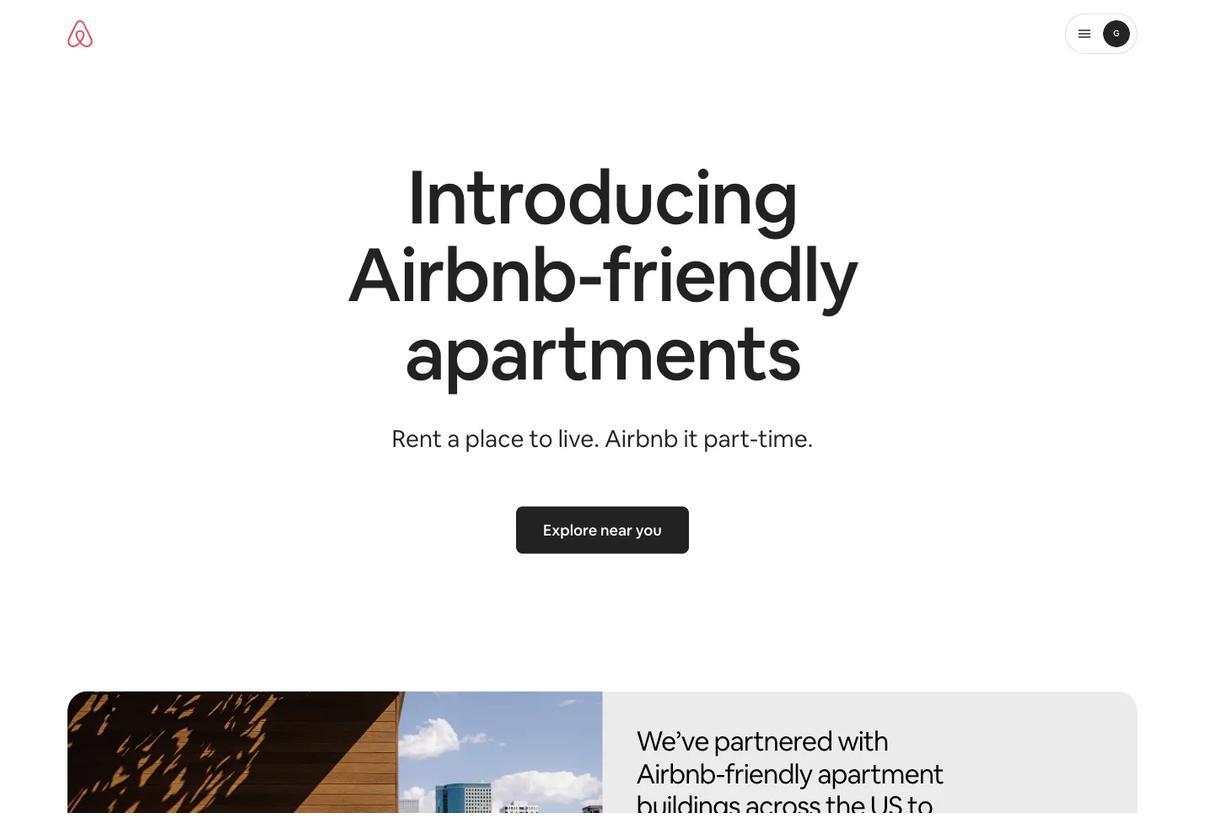 Task type: describe. For each thing, give the bounding box(es) containing it.
place
[[465, 423, 524, 454]]

a
[[447, 423, 460, 454]]

none text field containing introducing
[[347, 148, 858, 401]]

part-
[[704, 423, 758, 454]]

buildings
[[636, 788, 740, 813]]

explore
[[543, 520, 597, 540]]

airbnb‑friendly inside we've partnered with airbnb‑friendly
[[636, 755, 812, 791]]

live.
[[558, 423, 600, 454]]

you
[[636, 520, 662, 540]]

airbnb
[[605, 423, 678, 454]]

rent a place to live. airbnb it part-time.
[[392, 423, 813, 454]]

it
[[684, 423, 698, 454]]

apartment
[[817, 755, 944, 791]]



Task type: locate. For each thing, give the bounding box(es) containing it.
0 vertical spatial airbnb‑friendly
[[347, 226, 858, 323]]

explore near you
[[543, 520, 662, 540]]

us
[[870, 788, 902, 813]]

we've partnered with airbnb‑friendly
[[636, 723, 888, 791]]

explore near you button
[[516, 506, 689, 554]]

with
[[838, 723, 888, 759]]

time.
[[758, 423, 813, 454]]

to
[[529, 423, 553, 454]]

apartments
[[404, 304, 801, 401]]

partnered
[[714, 723, 833, 759]]

near
[[600, 520, 633, 540]]

None text field
[[347, 148, 858, 401]]

we've
[[636, 723, 709, 759]]

airbnb‑friendly
[[347, 226, 858, 323], [636, 755, 812, 791]]

apartment buildings across the us t
[[636, 755, 944, 813]]

rent
[[392, 423, 442, 454]]

introducing
[[407, 148, 798, 245]]

the
[[826, 788, 865, 813]]

image of rooftop pool on a city apartment building at dusk image
[[67, 691, 603, 813], [67, 691, 603, 813]]

image of two people on a sunny balcony overlooking a city skyline image
[[67, 691, 603, 813], [67, 691, 603, 813]]

1 vertical spatial airbnb‑friendly
[[636, 755, 812, 791]]

across
[[745, 788, 821, 813]]



Task type: vqa. For each thing, say whether or not it's contained in the screenshot.
near on the bottom of the page
yes



